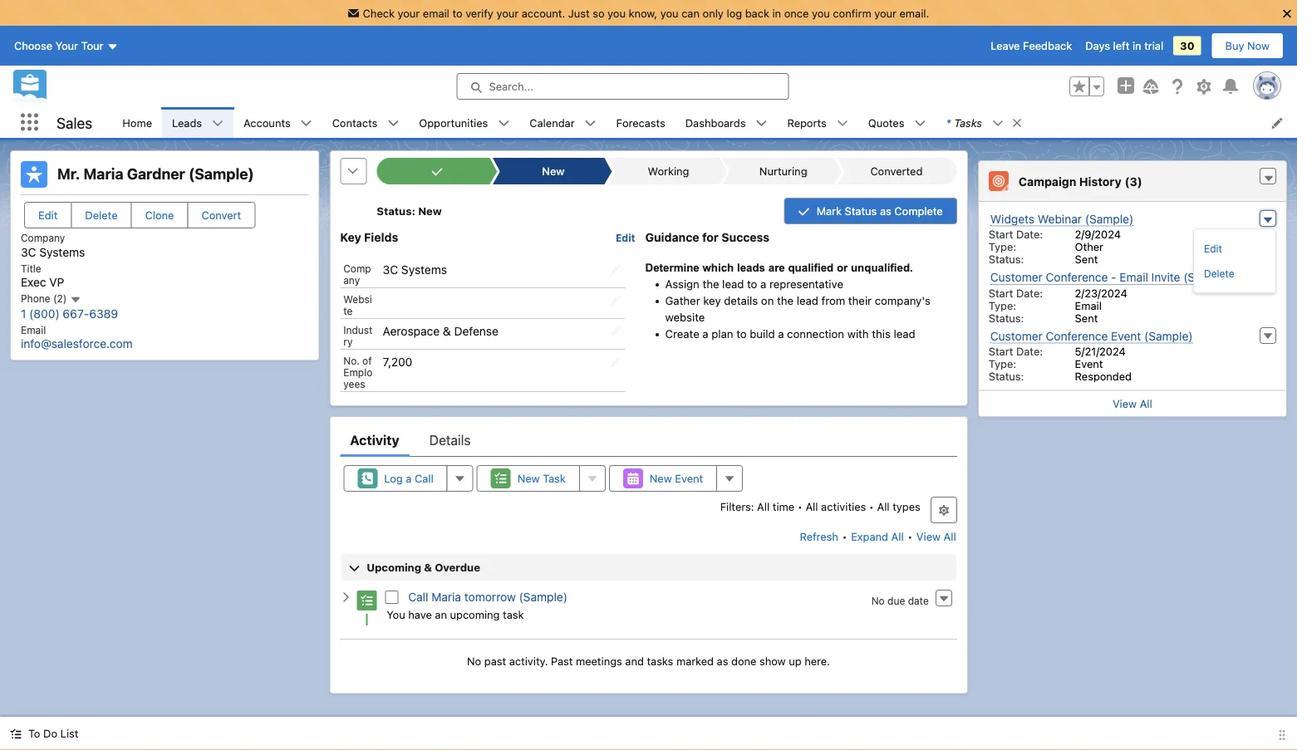 Task type: vqa. For each thing, say whether or not it's contained in the screenshot.


Task type: locate. For each thing, give the bounding box(es) containing it.
1 vertical spatial no
[[467, 655, 481, 667]]

websi te
[[343, 293, 372, 316]]

upcoming
[[367, 561, 421, 574]]

your left email.
[[874, 7, 897, 19]]

0 vertical spatial to
[[452, 7, 463, 19]]

0 horizontal spatial edit
[[38, 209, 58, 221]]

(sample) down invite
[[1144, 329, 1193, 343]]

edit link
[[616, 231, 635, 244]]

(sample) for customer conference event (sample)
[[1144, 329, 1193, 343]]

1 type: from the top
[[989, 241, 1016, 253]]

emplo
[[343, 366, 373, 378]]

text default image left the "to"
[[10, 728, 22, 740]]

text default image
[[1011, 117, 1023, 129], [301, 118, 312, 129], [837, 118, 848, 129], [914, 118, 926, 129], [992, 118, 1004, 129], [70, 294, 81, 306], [340, 592, 352, 603]]

1 horizontal spatial &
[[443, 324, 451, 338]]

1 horizontal spatial email
[[1075, 299, 1102, 312]]

systems
[[39, 245, 85, 259], [401, 262, 447, 276]]

leads
[[172, 116, 202, 129]]

status: for customer conference event (sample)
[[989, 370, 1024, 383]]

call up have
[[408, 590, 428, 604]]

email right the -
[[1120, 270, 1148, 284]]

your
[[55, 40, 78, 52]]

text default image inside phone (2) popup button
[[70, 294, 81, 306]]

assign
[[665, 277, 700, 291]]

0 horizontal spatial view all link
[[916, 523, 957, 550]]

start for widgets webinar (sample)
[[989, 228, 1013, 241]]

new inside "button"
[[517, 472, 540, 485]]

2 vertical spatial start
[[989, 345, 1013, 358]]

home link
[[112, 107, 162, 138]]

the up key
[[703, 277, 719, 291]]

2 status from the left
[[845, 205, 877, 217]]

0 horizontal spatial 3c
[[21, 245, 36, 259]]

list containing home
[[112, 107, 1297, 138]]

websi
[[343, 293, 372, 305]]

2 vertical spatial start date:
[[989, 345, 1043, 358]]

sent for webinar
[[1075, 253, 1098, 266]]

2 status: from the top
[[989, 312, 1024, 324]]

0 vertical spatial conference
[[1046, 270, 1108, 284]]

indust ry
[[343, 324, 373, 347]]

start for customer conference - email invite (sample)
[[989, 287, 1013, 299]]

list item containing *
[[936, 107, 1030, 138]]

1 vertical spatial start
[[989, 287, 1013, 299]]

date: for customer conference - email invite (sample)
[[1016, 287, 1043, 299]]

text default image inside quotes list item
[[914, 118, 926, 129]]

sent down 2/9/2024
[[1075, 253, 1098, 266]]

you left can
[[660, 7, 679, 19]]

date: left 2/23/2024
[[1016, 287, 1043, 299]]

1 date: from the top
[[1016, 228, 1043, 241]]

0 vertical spatial start
[[989, 228, 1013, 241]]

as left complete
[[880, 205, 891, 217]]

view all link down types
[[916, 523, 957, 550]]

text default image inside contacts list item
[[388, 118, 399, 129]]

convert button
[[187, 202, 255, 229]]

1 vertical spatial call
[[408, 590, 428, 604]]

sent for conference
[[1075, 312, 1098, 324]]

new
[[542, 165, 565, 177], [418, 205, 442, 217], [517, 472, 540, 485], [650, 472, 672, 485]]

1
[[21, 306, 26, 320]]

to right plan
[[736, 327, 747, 341]]

2 vertical spatial date:
[[1016, 345, 1043, 358]]

0 vertical spatial systems
[[39, 245, 85, 259]]

dashboards list item
[[675, 107, 777, 138]]

days
[[1085, 40, 1110, 52]]

0 horizontal spatial status
[[377, 205, 412, 217]]

maria for call
[[432, 590, 461, 604]]

in right back
[[772, 7, 781, 19]]

0 vertical spatial maria
[[84, 165, 124, 183]]

accounts
[[244, 116, 291, 129]]

date: for customer conference event (sample)
[[1016, 345, 1043, 358]]

status inside button
[[845, 205, 877, 217]]

text default image right leads at the left of the page
[[212, 118, 224, 129]]

leads link
[[162, 107, 212, 138]]

0 vertical spatial view all link
[[979, 390, 1286, 417]]

systems down :
[[401, 262, 447, 276]]

text default image
[[212, 118, 224, 129], [388, 118, 399, 129], [498, 118, 510, 129], [585, 118, 596, 129], [756, 118, 767, 129], [10, 728, 22, 740]]

list item
[[936, 107, 1030, 138]]

marked
[[676, 655, 714, 667]]

email inside email info@salesforce.com
[[21, 324, 46, 336]]

log a call
[[384, 472, 434, 485]]

opportunities link
[[409, 107, 498, 138]]

1 horizontal spatial no
[[871, 595, 885, 606]]

0 vertical spatial edit
[[38, 209, 58, 221]]

in right left
[[1133, 40, 1141, 52]]

date: down widgets
[[1016, 228, 1043, 241]]

1 vertical spatial in
[[1133, 40, 1141, 52]]

2 start from the top
[[989, 287, 1013, 299]]

know,
[[629, 7, 657, 19]]

account.
[[522, 7, 565, 19]]

3c down the fields
[[383, 262, 398, 276]]

1 vertical spatial as
[[717, 655, 728, 667]]

0 horizontal spatial in
[[772, 7, 781, 19]]

this
[[872, 327, 891, 341]]

conference inside customer conference - email invite (sample) link
[[1046, 270, 1108, 284]]

2 start date: from the top
[[989, 287, 1043, 299]]

0 vertical spatial event
[[1111, 329, 1141, 343]]

status: for customer conference - email invite (sample)
[[989, 312, 1024, 324]]

date: for widgets webinar (sample)
[[1016, 228, 1043, 241]]

1 vertical spatial sent
[[1075, 312, 1098, 324]]

customer
[[990, 270, 1043, 284], [990, 329, 1043, 343]]

view down responded
[[1113, 398, 1137, 410]]

determine
[[645, 261, 699, 274]]

to right email
[[452, 7, 463, 19]]

1 customer from the top
[[990, 270, 1043, 284]]

2 date: from the top
[[1016, 287, 1043, 299]]

no for no due date
[[871, 595, 885, 606]]

systems down company
[[39, 245, 85, 259]]

indust
[[343, 324, 373, 336]]

2 type: from the top
[[989, 299, 1016, 312]]

type: for widgets webinar (sample)
[[989, 241, 1016, 253]]

3 date: from the top
[[1016, 345, 1043, 358]]

1 horizontal spatial systems
[[401, 262, 447, 276]]

3 start date: from the top
[[989, 345, 1043, 358]]

1 vertical spatial status:
[[989, 312, 1024, 324]]

from
[[821, 294, 845, 307]]

2 horizontal spatial event
[[1111, 329, 1141, 343]]

3 start from the top
[[989, 345, 1013, 358]]

text default image inside calendar list item
[[585, 118, 596, 129]]

0 vertical spatial status:
[[989, 253, 1024, 266]]

status right mark in the right of the page
[[845, 205, 877, 217]]

1 vertical spatial view all link
[[916, 523, 957, 550]]

new event button
[[609, 465, 717, 492]]

customer for customer conference event (sample)
[[990, 329, 1043, 343]]

no left past
[[467, 655, 481, 667]]

1 vertical spatial lead
[[797, 294, 818, 307]]

your left email
[[398, 7, 420, 19]]

have
[[408, 608, 432, 621]]

overdue
[[435, 561, 480, 574]]

your right the verify
[[496, 7, 519, 19]]

2 vertical spatial email
[[21, 324, 46, 336]]

text default image right the calendar
[[585, 118, 596, 129]]

type:
[[989, 241, 1016, 253], [989, 299, 1016, 312], [989, 358, 1016, 370]]

tasks
[[954, 116, 982, 129]]

0 horizontal spatial your
[[398, 7, 420, 19]]

0 horizontal spatial systems
[[39, 245, 85, 259]]

2 horizontal spatial your
[[874, 7, 897, 19]]

2 vertical spatial event
[[675, 472, 703, 485]]

maria right mr.
[[84, 165, 124, 183]]

text default image inside leads list item
[[212, 118, 224, 129]]

lead right this
[[894, 327, 915, 341]]

2 your from the left
[[496, 7, 519, 19]]

mr.
[[57, 165, 80, 183]]

phone (2)
[[21, 293, 70, 305]]

call maria tomorrow (sample) link
[[408, 590, 567, 604]]

qualified
[[788, 261, 834, 274]]

no due date
[[871, 595, 929, 606]]

0 vertical spatial in
[[772, 7, 781, 19]]

date: down the customer conference event (sample) link
[[1016, 345, 1043, 358]]

0 horizontal spatial view
[[917, 530, 941, 543]]

1 vertical spatial type:
[[989, 299, 1016, 312]]

1 horizontal spatial as
[[880, 205, 891, 217]]

2 sent from the top
[[1075, 312, 1098, 324]]

the
[[703, 277, 719, 291], [777, 294, 794, 307]]

a inside button
[[406, 472, 412, 485]]

2 vertical spatial type:
[[989, 358, 1016, 370]]

1 horizontal spatial 3c
[[383, 262, 398, 276]]

the right on
[[777, 294, 794, 307]]

vp
[[49, 275, 64, 289]]

text default image left reports 'link'
[[756, 118, 767, 129]]

start date: for customer conference - email invite (sample)
[[989, 287, 1043, 299]]

1 horizontal spatial view all link
[[979, 390, 1286, 417]]

3c up title
[[21, 245, 36, 259]]

edit up company
[[38, 209, 58, 221]]

0 vertical spatial customer
[[990, 270, 1043, 284]]

& left defense
[[443, 324, 451, 338]]

2 customer from the top
[[990, 329, 1043, 343]]

1 vertical spatial email
[[1075, 299, 1102, 312]]

0 horizontal spatial you
[[608, 7, 626, 19]]

1 horizontal spatial status
[[845, 205, 877, 217]]

call right log
[[415, 472, 434, 485]]

you
[[387, 608, 405, 621]]

you right the once
[[812, 7, 830, 19]]

mark status as complete button
[[784, 198, 957, 224]]

a right log
[[406, 472, 412, 485]]

1 sent from the top
[[1075, 253, 1098, 266]]

0 horizontal spatial the
[[703, 277, 719, 291]]

1 vertical spatial conference
[[1046, 329, 1108, 343]]

new task
[[517, 472, 566, 485]]

0 vertical spatial type:
[[989, 241, 1016, 253]]

& left overdue
[[424, 561, 432, 574]]

text default image inside opportunities list item
[[498, 118, 510, 129]]

start date:
[[989, 228, 1043, 241], [989, 287, 1043, 299], [989, 345, 1043, 358]]

no left due
[[871, 595, 885, 606]]

& for aerospace
[[443, 324, 451, 338]]

1 vertical spatial to
[[747, 277, 757, 291]]

2 conference from the top
[[1046, 329, 1108, 343]]

2 vertical spatial lead
[[894, 327, 915, 341]]

only
[[703, 7, 724, 19]]

667-
[[63, 306, 89, 320]]

email up customer conference event (sample)
[[1075, 299, 1102, 312]]

7,200
[[383, 355, 412, 368]]

view down types
[[917, 530, 941, 543]]

a left plan
[[703, 327, 709, 341]]

sent up customer conference event (sample)
[[1075, 312, 1098, 324]]

1 vertical spatial event
[[1075, 358, 1103, 370]]

• down types
[[908, 530, 913, 543]]

1 horizontal spatial you
[[660, 7, 679, 19]]

0 vertical spatial call
[[415, 472, 434, 485]]

1 horizontal spatial in
[[1133, 40, 1141, 52]]

0 horizontal spatial no
[[467, 655, 481, 667]]

0 vertical spatial 3c
[[21, 245, 36, 259]]

0 vertical spatial the
[[703, 277, 719, 291]]

you right so
[[608, 7, 626, 19]]

• right time
[[798, 500, 803, 513]]

maria up an
[[432, 590, 461, 604]]

new inside "path options" list box
[[542, 165, 565, 177]]

1 horizontal spatial maria
[[432, 590, 461, 604]]

filters: all time • all activities • all types
[[720, 500, 921, 513]]

1 horizontal spatial your
[[496, 7, 519, 19]]

0 vertical spatial view
[[1113, 398, 1137, 410]]

text default image inside the dashboards "list item"
[[756, 118, 767, 129]]

maria for mr.
[[84, 165, 124, 183]]

sales
[[57, 114, 92, 132]]

no for no past activity. past meetings and tasks marked as done show up here.
[[467, 655, 481, 667]]

check
[[363, 7, 395, 19]]

0 horizontal spatial event
[[675, 472, 703, 485]]

mr. maria gardner (sample)
[[57, 165, 254, 183]]

0 vertical spatial as
[[880, 205, 891, 217]]

1 vertical spatial date:
[[1016, 287, 1043, 299]]

tab list
[[340, 424, 957, 457]]

maria
[[84, 165, 124, 183], [432, 590, 461, 604]]

(sample) up convert button
[[189, 165, 254, 183]]

a up on
[[760, 277, 766, 291]]

0 horizontal spatial maria
[[84, 165, 124, 183]]

leads
[[737, 261, 765, 274]]

conference up 2/23/2024
[[1046, 270, 1108, 284]]

view all link down responded
[[979, 390, 1286, 417]]

1 horizontal spatial lead
[[797, 294, 818, 307]]

edit left guidance
[[616, 232, 635, 244]]

0 horizontal spatial &
[[424, 561, 432, 574]]

as left done
[[717, 655, 728, 667]]

view inside view all link
[[1113, 398, 1137, 410]]

website
[[665, 311, 705, 324]]

widgets
[[990, 212, 1035, 226]]

choose
[[14, 40, 52, 52]]

1 vertical spatial start date:
[[989, 287, 1043, 299]]

& inside dropdown button
[[424, 561, 432, 574]]

1 status: from the top
[[989, 253, 1024, 266]]

past
[[484, 655, 506, 667]]

1 vertical spatial systems
[[401, 262, 447, 276]]

phone (2) button
[[21, 293, 81, 306]]

1 conference from the top
[[1046, 270, 1108, 284]]

1 vertical spatial &
[[424, 561, 432, 574]]

1 start from the top
[[989, 228, 1013, 241]]

0 vertical spatial date:
[[1016, 228, 1043, 241]]

start for customer conference event (sample)
[[989, 345, 1013, 358]]

0 vertical spatial &
[[443, 324, 451, 338]]

2 horizontal spatial you
[[812, 7, 830, 19]]

meetings
[[576, 655, 622, 667]]

lead up details
[[722, 277, 744, 291]]

1 vertical spatial the
[[777, 294, 794, 307]]

email info@salesforce.com
[[21, 324, 133, 350]]

contacts list item
[[322, 107, 409, 138]]

so
[[593, 7, 605, 19]]

conference up the 5/21/2024
[[1046, 329, 1108, 343]]

status up the fields
[[377, 205, 412, 217]]

start
[[989, 228, 1013, 241], [989, 287, 1013, 299], [989, 345, 1013, 358]]

aerospace
[[383, 324, 440, 338]]

(sample) up 2/9/2024
[[1085, 212, 1134, 226]]

company 3c systems title exec vp
[[21, 232, 85, 289]]

(sample) up 'task'
[[519, 590, 567, 604]]

3 status: from the top
[[989, 370, 1024, 383]]

1 horizontal spatial the
[[777, 294, 794, 307]]

0 horizontal spatial lead
[[722, 277, 744, 291]]

3 type: from the top
[[989, 358, 1016, 370]]

text default image right contacts in the top left of the page
[[388, 118, 399, 129]]

new event
[[650, 472, 703, 485]]

text default image down the search...
[[498, 118, 510, 129]]

0 vertical spatial start date:
[[989, 228, 1043, 241]]

leave feedback link
[[991, 40, 1072, 52]]

1 you from the left
[[608, 7, 626, 19]]

2 vertical spatial status:
[[989, 370, 1024, 383]]

text default image for opportunities
[[498, 118, 510, 129]]

1 vertical spatial maria
[[432, 590, 461, 604]]

group
[[1069, 77, 1104, 96]]

new inside button
[[650, 472, 672, 485]]

1 vertical spatial customer
[[990, 329, 1043, 343]]

start date: for customer conference event (sample)
[[989, 345, 1043, 358]]

leads list item
[[162, 107, 234, 138]]

1 start date: from the top
[[989, 228, 1043, 241]]

start date: for widgets webinar (sample)
[[989, 228, 1043, 241]]

1 horizontal spatial view
[[1113, 398, 1137, 410]]

activity link
[[350, 424, 400, 457]]

edit inside button
[[38, 209, 58, 221]]

ry
[[343, 336, 353, 347]]

text default image for leads
[[212, 118, 224, 129]]

lead down representative
[[797, 294, 818, 307]]

1 (800) 667-6389
[[21, 306, 118, 320]]

list
[[112, 107, 1297, 138]]

exec
[[21, 275, 46, 289]]

1 horizontal spatial edit
[[616, 232, 635, 244]]

0 vertical spatial sent
[[1075, 253, 1098, 266]]

customer for customer conference - email invite (sample)
[[990, 270, 1043, 284]]

just
[[568, 7, 590, 19]]

to down the leads
[[747, 277, 757, 291]]

2 horizontal spatial email
[[1120, 270, 1148, 284]]

• left expand
[[842, 530, 847, 543]]

email.
[[900, 7, 929, 19]]

0 vertical spatial no
[[871, 595, 885, 606]]

connection
[[787, 327, 844, 341]]

date:
[[1016, 228, 1043, 241], [1016, 287, 1043, 299], [1016, 345, 1043, 358]]

buy
[[1225, 40, 1244, 52]]

2/23/2024
[[1075, 287, 1127, 299]]

conference inside the customer conference event (sample) link
[[1046, 329, 1108, 343]]

1 vertical spatial view
[[917, 530, 941, 543]]

0 horizontal spatial email
[[21, 324, 46, 336]]

email down 1
[[21, 324, 46, 336]]

type: for customer conference event (sample)
[[989, 358, 1016, 370]]



Task type: describe. For each thing, give the bounding box(es) containing it.
text default image inside to do list button
[[10, 728, 22, 740]]

0 vertical spatial email
[[1120, 270, 1148, 284]]

(2)
[[53, 293, 67, 305]]

info@salesforce.com link
[[21, 337, 133, 350]]

search... button
[[457, 73, 789, 100]]

systems inside company 3c systems title exec vp
[[39, 245, 85, 259]]

all inside the campaign history element
[[1140, 398, 1152, 410]]

an
[[435, 608, 447, 621]]

calendar link
[[520, 107, 585, 138]]

dashboards
[[685, 116, 746, 129]]

conference for -
[[1046, 270, 1108, 284]]

text default image inside accounts list item
[[301, 118, 312, 129]]

2 horizontal spatial lead
[[894, 327, 915, 341]]

1 status from the left
[[377, 205, 412, 217]]

home
[[122, 116, 152, 129]]

calendar
[[530, 116, 575, 129]]

path options list box
[[377, 158, 957, 184]]

any
[[343, 274, 360, 286]]

upcoming & overdue
[[367, 561, 480, 574]]

reports link
[[777, 107, 837, 138]]

refresh
[[800, 530, 838, 543]]

working
[[648, 165, 689, 177]]

aerospace & defense
[[383, 324, 499, 338]]

new for new task
[[517, 472, 540, 485]]

with
[[847, 327, 869, 341]]

• right activities
[[869, 500, 874, 513]]

key
[[340, 231, 361, 244]]

types
[[893, 500, 921, 513]]

opportunities
[[419, 116, 488, 129]]

a right the "build" at the right
[[778, 327, 784, 341]]

defense
[[454, 324, 499, 338]]

-
[[1111, 270, 1117, 284]]

to do list
[[28, 728, 78, 740]]

(sample) right invite
[[1184, 270, 1232, 284]]

6389
[[89, 306, 118, 320]]

task
[[543, 472, 566, 485]]

show
[[760, 655, 786, 667]]

2 you from the left
[[660, 7, 679, 19]]

*
[[946, 116, 951, 129]]

date
[[908, 595, 929, 606]]

tab list containing activity
[[340, 424, 957, 457]]

history
[[1079, 174, 1122, 188]]

opportunities list item
[[409, 107, 520, 138]]

nurturing
[[760, 165, 807, 177]]

comp any
[[343, 262, 371, 286]]

1 vertical spatial edit
[[616, 232, 635, 244]]

company
[[21, 232, 65, 244]]

check your email to verify your account. just so you know, you can only log back in once you confirm your email.
[[363, 7, 929, 19]]

buy now button
[[1211, 32, 1284, 59]]

nurturing link
[[730, 158, 834, 184]]

conference for event
[[1046, 329, 1108, 343]]

converted link
[[845, 158, 949, 184]]

0 horizontal spatial as
[[717, 655, 728, 667]]

tasks
[[647, 655, 673, 667]]

complete
[[894, 205, 943, 217]]

new for new event
[[650, 472, 672, 485]]

0 vertical spatial lead
[[722, 277, 744, 291]]

accounts list item
[[234, 107, 322, 138]]

expand all button
[[850, 523, 905, 550]]

their
[[848, 294, 872, 307]]

lead image
[[21, 161, 47, 188]]

calendar list item
[[520, 107, 606, 138]]

of
[[362, 355, 372, 366]]

task image
[[357, 591, 377, 611]]

upcoming
[[450, 608, 500, 621]]

list
[[60, 728, 78, 740]]

company's
[[875, 294, 931, 307]]

contacts link
[[322, 107, 388, 138]]

text default image for calendar
[[585, 118, 596, 129]]

text default image for contacts
[[388, 118, 399, 129]]

log
[[727, 7, 742, 19]]

2 vertical spatial to
[[736, 327, 747, 341]]

expand
[[851, 530, 888, 543]]

choose your tour button
[[13, 32, 119, 59]]

3c inside company 3c systems title exec vp
[[21, 245, 36, 259]]

info@salesforce.com
[[21, 337, 133, 350]]

3 your from the left
[[874, 7, 897, 19]]

or
[[837, 261, 848, 274]]

status: for widgets webinar (sample)
[[989, 253, 1024, 266]]

email for email
[[1075, 299, 1102, 312]]

text default image for dashboards
[[756, 118, 767, 129]]

now
[[1247, 40, 1270, 52]]

unqualified.
[[851, 261, 913, 274]]

success
[[722, 231, 770, 244]]

1 vertical spatial 3c
[[383, 262, 398, 276]]

done
[[731, 655, 757, 667]]

dashboards link
[[675, 107, 756, 138]]

as inside button
[[880, 205, 891, 217]]

title
[[21, 262, 41, 274]]

do
[[43, 728, 57, 740]]

new for new
[[542, 165, 565, 177]]

& for upcoming
[[424, 561, 432, 574]]

(3)
[[1125, 174, 1142, 188]]

(sample) for call maria tomorrow (sample)
[[519, 590, 567, 604]]

campaign history element
[[978, 160, 1287, 418]]

determine which leads are qualified or unqualified. assign the lead to a representative gather key details on the lead from their company's website create a plan to build a connection with this lead
[[645, 261, 931, 341]]

email for email info@salesforce.com
[[21, 324, 46, 336]]

text default image inside reports list item
[[837, 118, 848, 129]]

quotes link
[[858, 107, 914, 138]]

no past activity. past meetings and tasks marked as done show up here.
[[467, 655, 830, 667]]

build
[[750, 327, 775, 341]]

refresh button
[[799, 523, 839, 550]]

plan
[[712, 327, 733, 341]]

reports list item
[[777, 107, 858, 138]]

accounts link
[[234, 107, 301, 138]]

1 horizontal spatial event
[[1075, 358, 1103, 370]]

event inside the customer conference event (sample) link
[[1111, 329, 1141, 343]]

3 you from the left
[[812, 7, 830, 19]]

customer conference - email invite (sample)
[[990, 270, 1232, 284]]

working link
[[615, 158, 719, 184]]

* tasks
[[946, 116, 982, 129]]

call inside log a call button
[[415, 472, 434, 485]]

are
[[768, 261, 785, 274]]

webinar
[[1038, 212, 1082, 226]]

search...
[[489, 80, 533, 93]]

quotes
[[868, 116, 905, 129]]

event inside the 'new event' button
[[675, 472, 703, 485]]

tomorrow
[[464, 590, 516, 604]]

contacts
[[332, 116, 378, 129]]

1 your from the left
[[398, 7, 420, 19]]

days left in trial
[[1085, 40, 1164, 52]]

forecasts link
[[606, 107, 675, 138]]

(sample) for mr. maria gardner (sample)
[[189, 165, 254, 183]]

trial
[[1144, 40, 1164, 52]]

clone button
[[131, 202, 188, 229]]

mark status as complete
[[817, 205, 943, 217]]

campaign
[[1019, 174, 1076, 188]]

type: for customer conference - email invite (sample)
[[989, 299, 1016, 312]]

for
[[702, 231, 719, 244]]

time
[[773, 500, 795, 513]]

quotes list item
[[858, 107, 936, 138]]

you have an upcoming task
[[387, 608, 524, 621]]

converted
[[871, 165, 923, 177]]

filters:
[[720, 500, 754, 513]]

here.
[[805, 655, 830, 667]]



